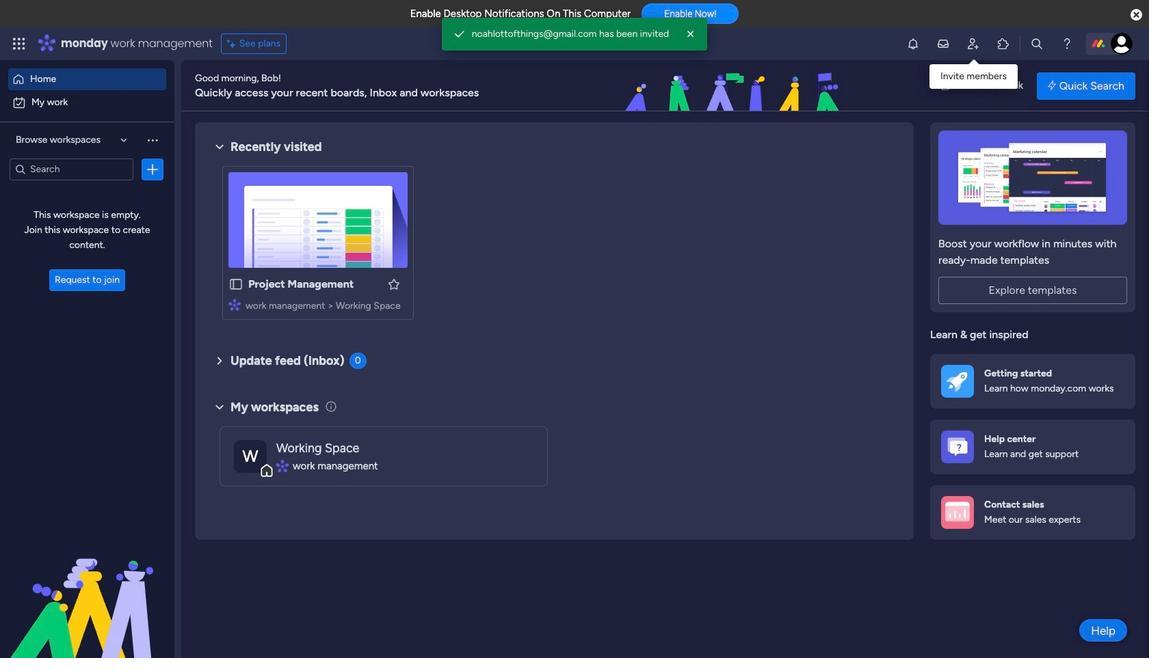 Task type: describe. For each thing, give the bounding box(es) containing it.
dapulse close image
[[1131, 8, 1142, 22]]

invite members image
[[967, 37, 980, 51]]

workspace image
[[234, 440, 267, 473]]

workspace options image
[[146, 133, 159, 147]]

close recently visited image
[[211, 139, 228, 155]]

monday marketplace image
[[997, 37, 1010, 51]]

v2 bolt switch image
[[1048, 78, 1056, 93]]

open update feed (inbox) image
[[211, 353, 228, 369]]

0 element
[[349, 353, 366, 369]]

help image
[[1060, 37, 1074, 51]]

getting started element
[[930, 354, 1136, 409]]

public board image
[[228, 277, 244, 292]]

close my workspaces image
[[211, 399, 228, 416]]

templates image image
[[943, 131, 1123, 225]]



Task type: vqa. For each thing, say whether or not it's contained in the screenshot.
the 'update feed' image
yes



Task type: locate. For each thing, give the bounding box(es) containing it.
lottie animation image
[[543, 60, 928, 112], [0, 521, 174, 659]]

2 option from the top
[[8, 92, 166, 114]]

help center element
[[930, 420, 1136, 474]]

0 vertical spatial lottie animation element
[[543, 60, 928, 112]]

option
[[8, 68, 166, 90], [8, 92, 166, 114]]

search everything image
[[1030, 37, 1044, 51]]

1 vertical spatial lottie animation element
[[0, 521, 174, 659]]

bob builder image
[[1111, 33, 1133, 55]]

1 option from the top
[[8, 68, 166, 90]]

see plans image
[[227, 36, 239, 51]]

lottie animation element
[[543, 60, 928, 112], [0, 521, 174, 659]]

update feed image
[[937, 37, 950, 51]]

1 vertical spatial lottie animation image
[[0, 521, 174, 659]]

0 vertical spatial lottie animation image
[[543, 60, 928, 112]]

close image
[[684, 27, 698, 41]]

lottie animation image for left the lottie animation 'element'
[[0, 521, 174, 659]]

v2 user feedback image
[[942, 78, 952, 94]]

1 horizontal spatial lottie animation image
[[543, 60, 928, 112]]

select product image
[[12, 37, 26, 51]]

alert
[[442, 18, 708, 51]]

1 horizontal spatial lottie animation element
[[543, 60, 928, 112]]

options image
[[146, 162, 159, 176]]

notifications image
[[906, 37, 920, 51]]

0 horizontal spatial lottie animation image
[[0, 521, 174, 659]]

lottie animation image for rightmost the lottie animation 'element'
[[543, 60, 928, 112]]

add to favorites image
[[387, 277, 401, 291]]

contact sales element
[[930, 485, 1136, 540]]

0 horizontal spatial lottie animation element
[[0, 521, 174, 659]]

1 vertical spatial option
[[8, 92, 166, 114]]

0 vertical spatial option
[[8, 68, 166, 90]]

Search in workspace field
[[29, 161, 114, 177]]



